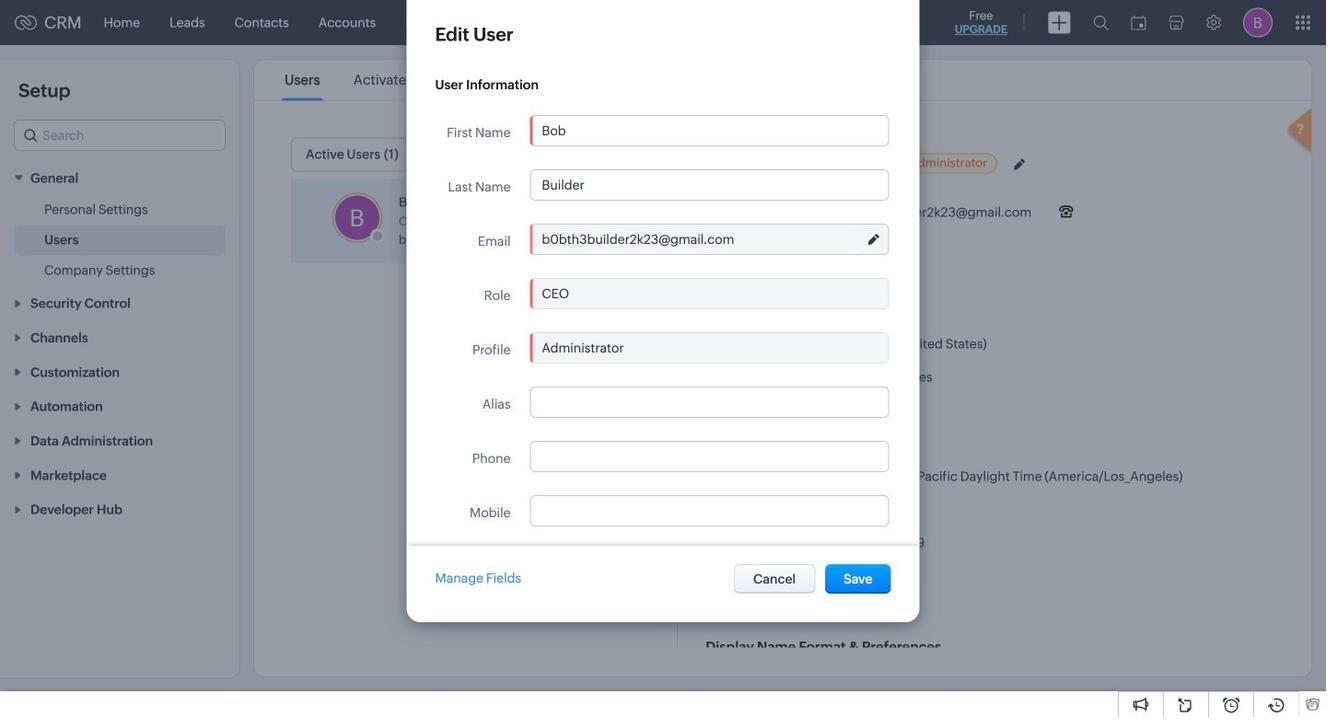 Task type: describe. For each thing, give the bounding box(es) containing it.
logo image
[[15, 15, 37, 30]]

create menu element
[[1037, 0, 1082, 45]]



Task type: vqa. For each thing, say whether or not it's contained in the screenshot.
Simon Jacob corresponding to yvonne- tjepkema@noemail.com
no



Task type: locate. For each thing, give the bounding box(es) containing it.
None text field
[[531, 116, 888, 146], [531, 333, 888, 363], [531, 442, 888, 472], [531, 496, 888, 526], [531, 116, 888, 146], [531, 333, 888, 363], [531, 442, 888, 472], [531, 496, 888, 526]]

create menu image
[[1048, 12, 1071, 34]]

region
[[0, 195, 239, 286]]

None text field
[[531, 170, 888, 200], [531, 225, 859, 254], [531, 279, 888, 309], [531, 388, 888, 417], [531, 170, 888, 200], [531, 225, 859, 254], [531, 279, 888, 309], [531, 388, 888, 417]]

list
[[268, 60, 461, 100]]



